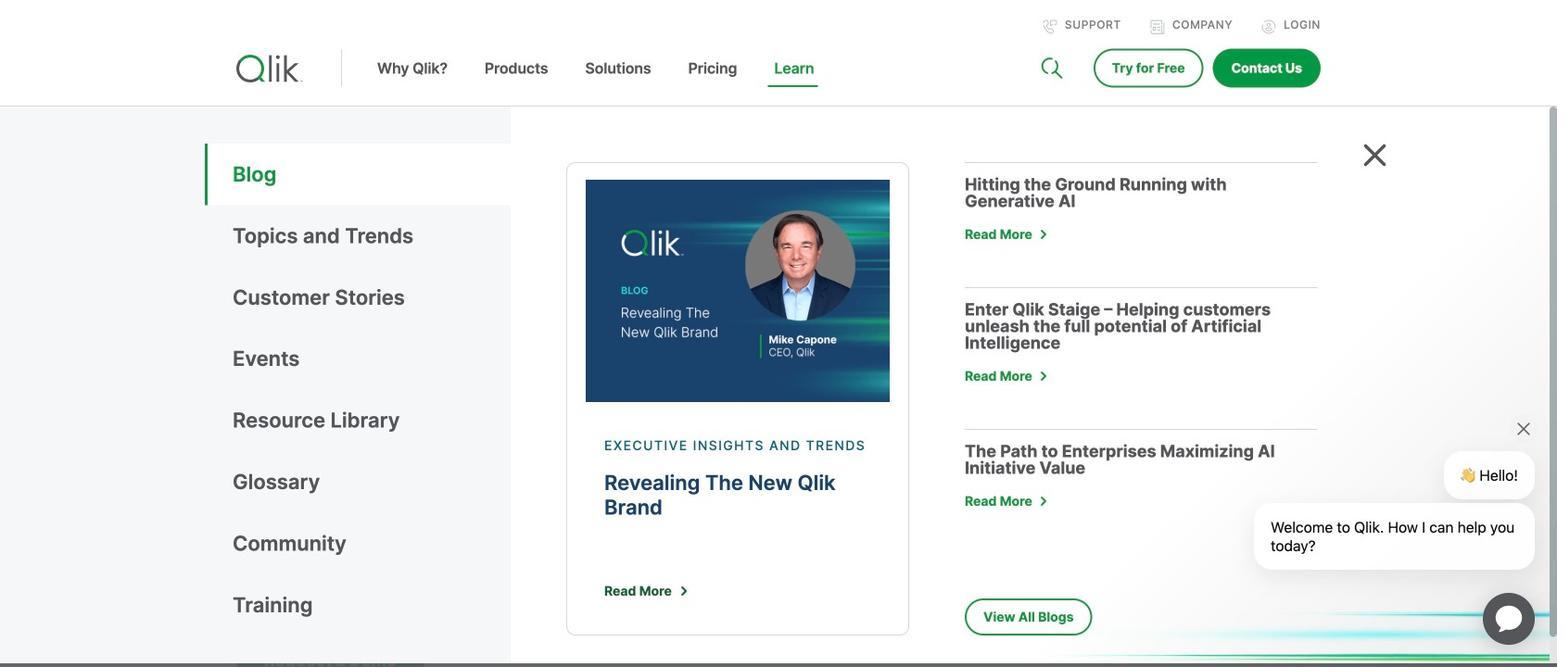 Task type: describe. For each thing, give the bounding box(es) containing it.
login image
[[1262, 19, 1276, 34]]

close search image
[[1363, 144, 1386, 167]]

support image
[[1043, 19, 1057, 34]]

headshot of mike capone, ceo, qlik and the text "revealing the new qlik brand" image
[[580, 175, 896, 407]]



Task type: locate. For each thing, give the bounding box(es) containing it.
qlik image
[[236, 55, 303, 82]]

application
[[1461, 571, 1557, 667]]

company image
[[1150, 19, 1165, 34]]



Task type: vqa. For each thing, say whether or not it's contained in the screenshot.
Product Innovation
no



